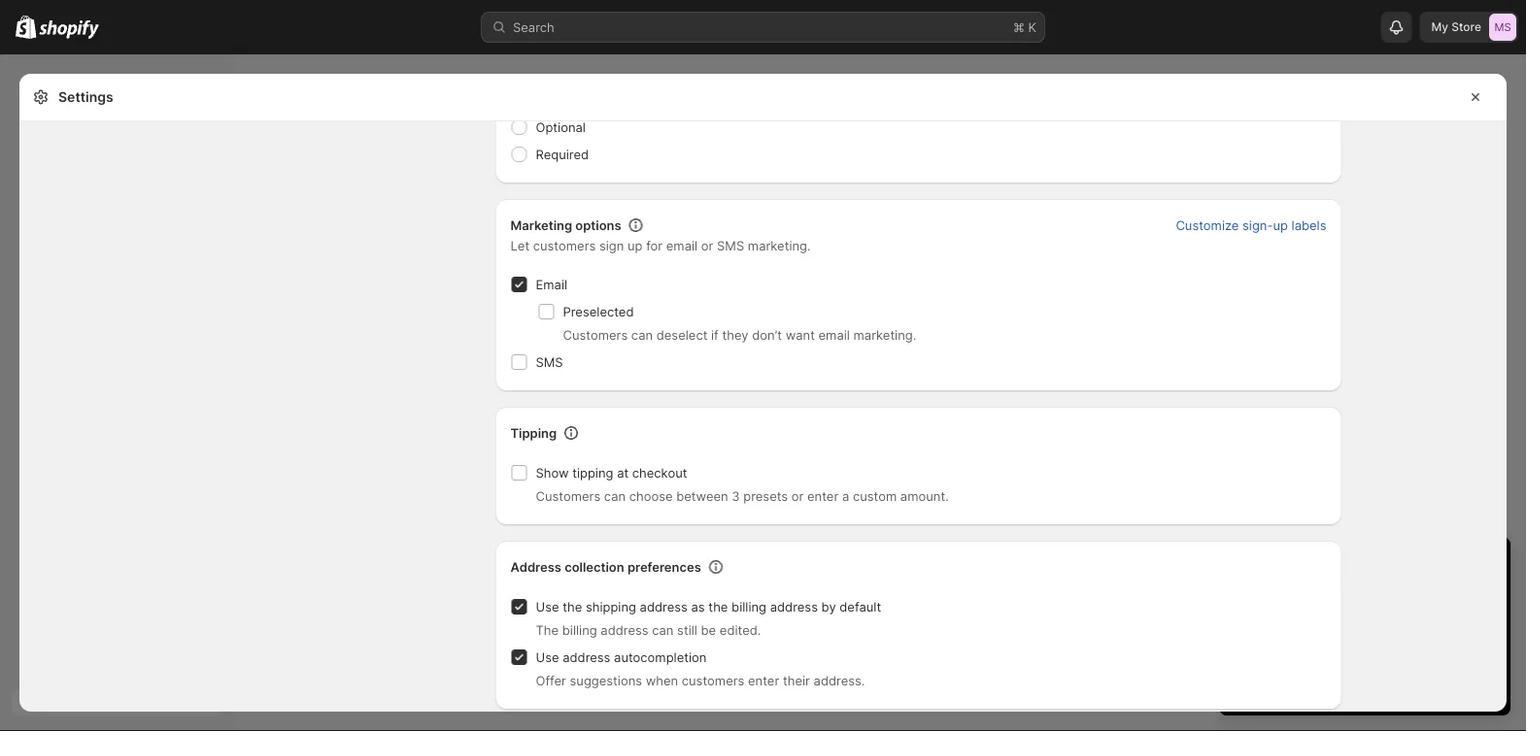 Task type: vqa. For each thing, say whether or not it's contained in the screenshot.
bottom Select
yes



Task type: locate. For each thing, give the bounding box(es) containing it.
1 vertical spatial a
[[1280, 621, 1287, 636]]

or right presets
[[791, 489, 804, 504]]

when
[[646, 673, 678, 688]]

let customers sign up for email or sms marketing.
[[510, 238, 811, 253]]

2 vertical spatial trial
[[1458, 621, 1480, 636]]

up right sign at the left
[[628, 238, 643, 253]]

their
[[783, 673, 810, 688]]

3 inside settings "dialog"
[[732, 489, 740, 504]]

first
[[1394, 640, 1417, 655]]

your left the first
[[1364, 640, 1390, 655]]

2 use from the top
[[536, 650, 559, 665]]

billing
[[732, 599, 767, 614], [562, 623, 597, 638]]

0 horizontal spatial shopify image
[[16, 15, 36, 39]]

0 horizontal spatial plan
[[1290, 621, 1315, 636]]

0 vertical spatial a
[[842, 489, 849, 504]]

up
[[1273, 218, 1288, 233], [628, 238, 643, 253]]

can for choose
[[604, 489, 626, 504]]

still
[[677, 623, 697, 638]]

3 days left in your trial button
[[1219, 537, 1511, 578]]

email
[[666, 238, 698, 253], [818, 327, 850, 342]]

trial up "months."
[[1458, 621, 1480, 636]]

for left just
[[1239, 640, 1255, 655]]

customers down preselected
[[563, 327, 628, 342]]

3 right the first
[[1421, 640, 1429, 655]]

0 vertical spatial sms
[[717, 238, 744, 253]]

0 vertical spatial your
[[1362, 554, 1403, 578]]

0 horizontal spatial trial
[[1269, 590, 1292, 605]]

my
[[1431, 20, 1448, 34]]

marketing. for customers can deselect if they don't want email marketing.
[[853, 327, 916, 342]]

3 days left in your trial element
[[1219, 588, 1511, 716]]

on
[[1328, 590, 1343, 605]]

2 vertical spatial a
[[1367, 676, 1374, 690]]

1 horizontal spatial for
[[1239, 640, 1255, 655]]

shopify image
[[16, 15, 36, 39], [39, 20, 99, 39]]

0 horizontal spatial billing
[[562, 623, 597, 638]]

0 vertical spatial plan
[[1290, 621, 1315, 636]]

a
[[842, 489, 849, 504], [1280, 621, 1287, 636], [1367, 676, 1374, 690]]

1 vertical spatial trial
[[1269, 590, 1292, 605]]

0 vertical spatial email
[[666, 238, 698, 253]]

1 vertical spatial billing
[[562, 623, 597, 638]]

marketing. right want
[[853, 327, 916, 342]]

my store image
[[1489, 14, 1516, 41]]

options
[[575, 218, 621, 233]]

1 vertical spatial plan
[[1377, 676, 1401, 690]]

1 horizontal spatial enter
[[807, 489, 839, 504]]

required
[[536, 147, 589, 162]]

sms down preselected
[[536, 355, 563, 370]]

can for deselect
[[631, 327, 653, 342]]

customers down the show
[[536, 489, 601, 504]]

address collection preferences
[[510, 560, 701, 575]]

a inside select a plan to extend your shopify trial for just $1/month for your first 3 months.
[[1280, 621, 1287, 636]]

your up october
[[1362, 554, 1403, 578]]

address left by
[[770, 599, 818, 614]]

or up if
[[701, 238, 713, 253]]

ends
[[1295, 590, 1324, 605]]

trial inside select a plan to extend your shopify trial for just $1/month for your first 3 months.
[[1458, 621, 1480, 636]]

1 horizontal spatial a
[[1280, 621, 1287, 636]]

use
[[536, 599, 559, 614], [536, 650, 559, 665]]

0 horizontal spatial email
[[666, 238, 698, 253]]

0 vertical spatial use
[[536, 599, 559, 614]]

address
[[640, 599, 688, 614], [770, 599, 818, 614], [601, 623, 649, 638], [563, 650, 610, 665]]

3 inside select a plan to extend your shopify trial for just $1/month for your first 3 months.
[[1421, 640, 1429, 655]]

use up offer at the left bottom of the page
[[536, 650, 559, 665]]

or for enter
[[791, 489, 804, 504]]

1 horizontal spatial the
[[708, 599, 728, 614]]

marketing options
[[510, 218, 621, 233]]

customize
[[1176, 218, 1239, 233]]

choose
[[629, 489, 673, 504]]

use address autocompletion
[[536, 650, 707, 665]]

2 horizontal spatial 3
[[1421, 640, 1429, 655]]

0 vertical spatial select
[[1239, 621, 1276, 636]]

address.
[[814, 673, 865, 688]]

⌘
[[1013, 19, 1025, 34]]

the billing address can still be edited.
[[536, 623, 761, 638]]

the
[[536, 623, 559, 638]]

0 horizontal spatial select
[[1239, 621, 1276, 636]]

3
[[732, 489, 740, 504], [1239, 554, 1251, 578], [1421, 640, 1429, 655]]

enter left their
[[748, 673, 779, 688]]

they
[[722, 327, 749, 342]]

1 vertical spatial 3
[[1239, 554, 1251, 578]]

up left labels
[[1273, 218, 1288, 233]]

search
[[513, 19, 554, 34]]

plan
[[1290, 621, 1315, 636], [1377, 676, 1401, 690]]

sms
[[717, 238, 744, 253], [536, 355, 563, 370]]

your up the first
[[1379, 621, 1406, 636]]

billing right the
[[562, 623, 597, 638]]

0 horizontal spatial or
[[701, 238, 713, 253]]

1 vertical spatial can
[[604, 489, 626, 504]]

0 horizontal spatial marketing.
[[748, 238, 811, 253]]

shopify
[[1409, 621, 1454, 636]]

trial right your
[[1269, 590, 1292, 605]]

customers for customers can deselect if they don't want email marketing.
[[563, 327, 628, 342]]

1 vertical spatial or
[[791, 489, 804, 504]]

a up just
[[1280, 621, 1287, 636]]

customers down the be
[[682, 673, 744, 688]]

1 vertical spatial your
[[1379, 621, 1406, 636]]

your inside dropdown button
[[1362, 554, 1403, 578]]

trial
[[1408, 554, 1443, 578], [1269, 590, 1292, 605], [1458, 621, 1480, 636]]

1 vertical spatial select
[[1329, 676, 1364, 690]]

october
[[1346, 590, 1397, 605]]

use for use address autocompletion
[[536, 650, 559, 665]]

1 vertical spatial customers
[[682, 673, 744, 688]]

k
[[1028, 19, 1037, 34]]

collection
[[565, 560, 624, 575]]

default
[[840, 599, 881, 614]]

0 vertical spatial or
[[701, 238, 713, 253]]

sign
[[599, 238, 624, 253]]

2 horizontal spatial a
[[1367, 676, 1374, 690]]

1 horizontal spatial plan
[[1377, 676, 1401, 690]]

for right sign at the left
[[646, 238, 663, 253]]

1 vertical spatial marketing.
[[853, 327, 916, 342]]

0 horizontal spatial sms
[[536, 355, 563, 370]]

by
[[821, 599, 836, 614]]

3 up your
[[1239, 554, 1251, 578]]

a for select a plan to extend your shopify trial for just $1/month for your first 3 months.
[[1280, 621, 1287, 636]]

1 vertical spatial email
[[818, 327, 850, 342]]

0 horizontal spatial up
[[628, 238, 643, 253]]

can
[[631, 327, 653, 342], [604, 489, 626, 504], [652, 623, 674, 638]]

preferences
[[627, 560, 701, 575]]

1 vertical spatial use
[[536, 650, 559, 665]]

0 horizontal spatial for
[[646, 238, 663, 253]]

select a plan to extend your shopify trial for just $1/month for your first 3 months.
[[1239, 621, 1481, 655]]

your trial ends on october 20
[[1239, 590, 1416, 605]]

0 vertical spatial marketing.
[[748, 238, 811, 253]]

0 horizontal spatial 3
[[732, 489, 740, 504]]

2 vertical spatial your
[[1364, 640, 1390, 655]]

trial up 20
[[1408, 554, 1443, 578]]

0 vertical spatial customers
[[563, 327, 628, 342]]

marketing.
[[748, 238, 811, 253], [853, 327, 916, 342]]

0 vertical spatial up
[[1273, 218, 1288, 233]]

don't
[[752, 327, 782, 342]]

select up just
[[1239, 621, 1276, 636]]

customers
[[533, 238, 596, 253], [682, 673, 744, 688]]

custom
[[853, 489, 897, 504]]

can left deselect
[[631, 327, 653, 342]]

1 horizontal spatial billing
[[732, 599, 767, 614]]

email right want
[[818, 327, 850, 342]]

0 vertical spatial 3
[[732, 489, 740, 504]]

select
[[1239, 621, 1276, 636], [1329, 676, 1364, 690]]

can left still
[[652, 623, 674, 638]]

settings
[[58, 89, 113, 105]]

0 vertical spatial customers
[[533, 238, 596, 253]]

1 horizontal spatial or
[[791, 489, 804, 504]]

plan inside select a plan to extend your shopify trial for just $1/month for your first 3 months.
[[1290, 621, 1315, 636]]

address up the suggestions
[[563, 650, 610, 665]]

0 vertical spatial can
[[631, 327, 653, 342]]

0 vertical spatial billing
[[732, 599, 767, 614]]

dialog
[[1514, 74, 1526, 712]]

0 horizontal spatial the
[[563, 599, 582, 614]]

2 vertical spatial can
[[652, 623, 674, 638]]

marketing
[[510, 218, 572, 233]]

a left custom
[[842, 489, 849, 504]]

a down select a plan to extend your shopify trial for just $1/month for your first 3 months.
[[1367, 676, 1374, 690]]

shipping
[[586, 599, 636, 614]]

be
[[701, 623, 716, 638]]

0 vertical spatial trial
[[1408, 554, 1443, 578]]

let
[[510, 238, 530, 253]]

enter left custom
[[807, 489, 839, 504]]

2 horizontal spatial trial
[[1458, 621, 1480, 636]]

3 inside dropdown button
[[1239, 554, 1251, 578]]

3 left presets
[[732, 489, 740, 504]]

1 vertical spatial customers
[[536, 489, 601, 504]]

sms up they
[[717, 238, 744, 253]]

email right sign at the left
[[666, 238, 698, 253]]

plan up "$1/month"
[[1290, 621, 1315, 636]]

offer
[[536, 673, 566, 688]]

the
[[563, 599, 582, 614], [708, 599, 728, 614]]

the left shipping
[[563, 599, 582, 614]]

0 horizontal spatial enter
[[748, 673, 779, 688]]

1 use from the top
[[536, 599, 559, 614]]

the right as
[[708, 599, 728, 614]]

select down select a plan to extend your shopify trial for just $1/month for your first 3 months.
[[1329, 676, 1364, 690]]

1 horizontal spatial trial
[[1408, 554, 1443, 578]]

to
[[1319, 621, 1331, 636]]

enter
[[807, 489, 839, 504], [748, 673, 779, 688]]

select for select a plan
[[1329, 676, 1364, 690]]

2 vertical spatial 3
[[1421, 640, 1429, 655]]

3 days left in your trial
[[1239, 554, 1443, 578]]

customers down 'marketing options'
[[533, 238, 596, 253]]

use up the
[[536, 599, 559, 614]]

1 horizontal spatial select
[[1329, 676, 1364, 690]]

or
[[701, 238, 713, 253], [791, 489, 804, 504]]

trial inside dropdown button
[[1408, 554, 1443, 578]]

1 horizontal spatial shopify image
[[39, 20, 99, 39]]

1 horizontal spatial 3
[[1239, 554, 1251, 578]]

select inside select a plan to extend your shopify trial for just $1/month for your first 3 months.
[[1239, 621, 1276, 636]]

0 horizontal spatial a
[[842, 489, 849, 504]]

your
[[1362, 554, 1403, 578], [1379, 621, 1406, 636], [1364, 640, 1390, 655]]

customers
[[563, 327, 628, 342], [536, 489, 601, 504]]

extend
[[1335, 621, 1376, 636]]

store
[[1452, 20, 1481, 34]]

billing up edited.
[[732, 599, 767, 614]]

just
[[1259, 640, 1280, 655]]

1 horizontal spatial marketing.
[[853, 327, 916, 342]]

can down show tipping at checkout
[[604, 489, 626, 504]]

plan down the first
[[1377, 676, 1401, 690]]

1 horizontal spatial email
[[818, 327, 850, 342]]

1 vertical spatial sms
[[536, 355, 563, 370]]

for down extend
[[1344, 640, 1360, 655]]

marketing. up don't
[[748, 238, 811, 253]]

2 the from the left
[[708, 599, 728, 614]]



Task type: describe. For each thing, give the bounding box(es) containing it.
1 horizontal spatial up
[[1273, 218, 1288, 233]]

labels
[[1292, 218, 1327, 233]]

use the shipping address as the billing address by default
[[536, 599, 881, 614]]

1 horizontal spatial sms
[[717, 238, 744, 253]]

for inside settings "dialog"
[[646, 238, 663, 253]]

plan for select a plan
[[1377, 676, 1401, 690]]

offer suggestions when customers enter their address.
[[536, 673, 865, 688]]

suggestions
[[570, 673, 642, 688]]

select a plan link
[[1239, 669, 1491, 697]]

show
[[536, 465, 569, 480]]

customers for customers can choose between 3 presets or enter a custom amount.
[[536, 489, 601, 504]]

0 vertical spatial enter
[[807, 489, 839, 504]]

presets
[[743, 489, 788, 504]]

or for sms
[[701, 238, 713, 253]]

checkout
[[632, 465, 687, 480]]

autocompletion
[[614, 650, 707, 665]]

1 horizontal spatial customers
[[682, 673, 744, 688]]

my store
[[1431, 20, 1481, 34]]

at
[[617, 465, 629, 480]]

your
[[1239, 590, 1266, 605]]

sign-
[[1243, 218, 1273, 233]]

as
[[691, 599, 705, 614]]

customers can choose between 3 presets or enter a custom amount.
[[536, 489, 949, 504]]

a for select a plan
[[1367, 676, 1374, 690]]

if
[[711, 327, 719, 342]]

20
[[1400, 590, 1416, 605]]

⌘ k
[[1013, 19, 1037, 34]]

$1/month
[[1284, 640, 1340, 655]]

1 vertical spatial enter
[[748, 673, 779, 688]]

tipping
[[510, 425, 557, 441]]

plan for select a plan to extend your shopify trial for just $1/month for your first 3 months.
[[1290, 621, 1315, 636]]

optional
[[536, 119, 586, 135]]

customize sign-up labels
[[1176, 218, 1327, 233]]

1 the from the left
[[563, 599, 582, 614]]

months.
[[1432, 640, 1481, 655]]

select for select a plan to extend your shopify trial for just $1/month for your first 3 months.
[[1239, 621, 1276, 636]]

address
[[510, 560, 561, 575]]

preselected
[[563, 304, 634, 319]]

marketing. for let customers sign up for email or sms marketing.
[[748, 238, 811, 253]]

tipping
[[572, 465, 613, 480]]

amount.
[[900, 489, 949, 504]]

deselect
[[656, 327, 708, 342]]

customers can deselect if they don't want email marketing.
[[563, 327, 916, 342]]

email
[[536, 277, 567, 292]]

address up the billing address can still be edited.
[[640, 599, 688, 614]]

address down shipping
[[601, 623, 649, 638]]

a inside settings "dialog"
[[842, 489, 849, 504]]

use for use the shipping address as the billing address by default
[[536, 599, 559, 614]]

left
[[1305, 554, 1335, 578]]

show tipping at checkout
[[536, 465, 687, 480]]

1 vertical spatial up
[[628, 238, 643, 253]]

0 horizontal spatial customers
[[533, 238, 596, 253]]

edited.
[[720, 623, 761, 638]]

in
[[1341, 554, 1357, 578]]

settings dialog
[[19, 0, 1507, 712]]

days
[[1256, 554, 1300, 578]]

between
[[676, 489, 728, 504]]

want
[[786, 327, 815, 342]]

2 horizontal spatial for
[[1344, 640, 1360, 655]]

select a plan
[[1329, 676, 1401, 690]]

customize sign-up labels link
[[1164, 212, 1338, 239]]



